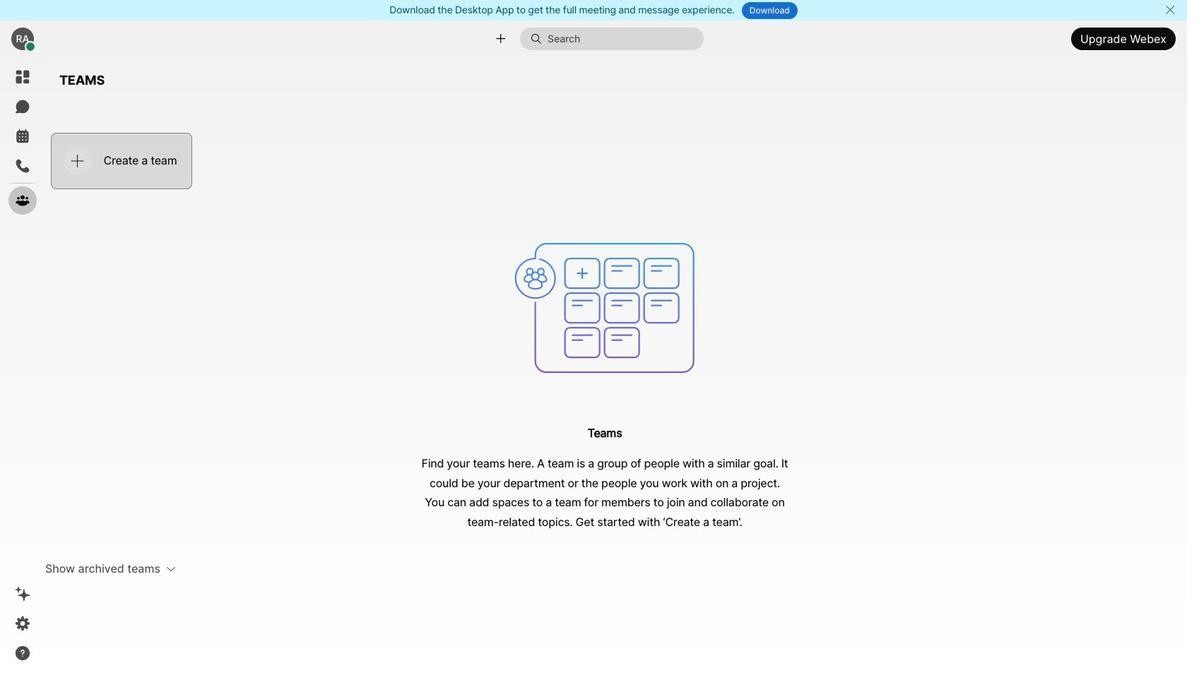 Task type: vqa. For each thing, say whether or not it's contained in the screenshot.
Teams Image
yes



Task type: locate. For each thing, give the bounding box(es) containing it.
navigation
[[0, 57, 45, 681]]



Task type: describe. For each thing, give the bounding box(es) containing it.
show archived teams image
[[166, 564, 176, 574]]

teams list list
[[45, 127, 1165, 195]]

webex tab list
[[8, 63, 37, 215]]

cancel_16 image
[[1165, 4, 1176, 16]]

teams image
[[506, 209, 704, 407]]

create new team image
[[71, 155, 84, 167]]



